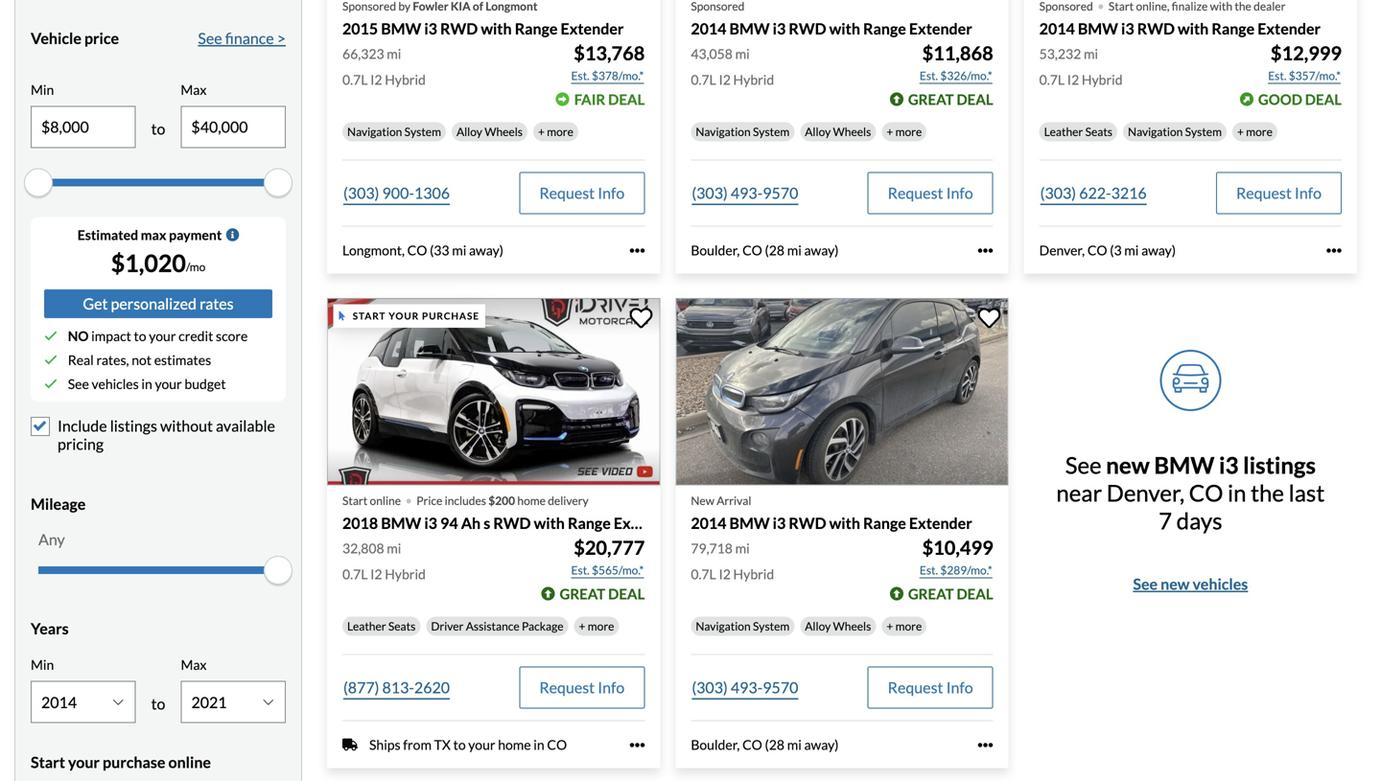 Task type: locate. For each thing, give the bounding box(es) containing it.
1 vertical spatial in
[[1228, 480, 1246, 507]]

capparis white w/bmw i frozen blue accent 2018 bmw i3 94 ah s rwd with range extender wagon rear-wheel drive automatic image
[[327, 298, 660, 486]]

0 vertical spatial (303) 493-9570
[[692, 184, 798, 202]]

Min text field
[[32, 107, 135, 147]]

0.7l for $10,499
[[691, 567, 716, 583]]

i2 for $13,768
[[370, 72, 382, 88]]

est. inside $12,999 est. $357/mo.*
[[1268, 69, 1287, 83]]

see
[[198, 29, 222, 48], [68, 376, 89, 392], [1065, 452, 1102, 479], [1133, 575, 1158, 594]]

0 horizontal spatial 2014 bmw i3 rwd with range extender
[[691, 19, 972, 38]]

0.7l for $12,999
[[1039, 72, 1065, 88]]

request for $10,499
[[888, 679, 943, 698]]

1 vertical spatial vehicles
[[1193, 575, 1248, 594]]

navigation system
[[347, 125, 441, 139], [696, 125, 790, 139], [1128, 125, 1222, 139], [696, 620, 790, 634]]

813-
[[382, 679, 414, 698]]

0 horizontal spatial denver,
[[1039, 242, 1085, 259]]

leather seats for $12,999
[[1044, 125, 1113, 139]]

min
[[31, 82, 54, 98], [31, 657, 54, 674]]

home right $200
[[517, 494, 546, 508]]

last
[[1289, 480, 1325, 507]]

1 vertical spatial boulder, co (28 mi away)
[[691, 737, 839, 754]]

0 vertical spatial boulder, co (28 mi away)
[[691, 242, 839, 259]]

0 vertical spatial check image
[[44, 330, 58, 343]]

vehicle price
[[31, 29, 119, 48]]

include listings without available pricing
[[58, 417, 275, 454]]

min down years
[[31, 657, 54, 674]]

1 boulder, co (28 mi away) from the top
[[691, 242, 839, 259]]

your inside the start your purchase online dropdown button
[[68, 753, 100, 772]]

2 9570 from the top
[[763, 679, 798, 698]]

see inside see new vehicles link
[[1133, 575, 1158, 594]]

0 vertical spatial boulder,
[[691, 242, 740, 259]]

0 vertical spatial online
[[370, 494, 401, 508]]

denver, up '7'
[[1107, 480, 1185, 507]]

hybrid for $11,868
[[733, 72, 774, 88]]

hybrid inside 32,808 mi 0.7l i2 hybrid
[[385, 567, 426, 583]]

1 vertical spatial leather seats
[[347, 620, 416, 634]]

more down est. $289/mo.* button
[[895, 620, 922, 634]]

vehicles
[[92, 376, 139, 392], [1193, 575, 1248, 594]]

see for see finance >
[[198, 29, 222, 48]]

new inside 'see new bmw i3 listings near denver, co in the last 7 days'
[[1106, 452, 1150, 479]]

co inside 'see new bmw i3 listings near denver, co in the last 7 days'
[[1189, 480, 1223, 507]]

system for $11,868
[[753, 125, 790, 139]]

2014 down the new at the right of page
[[691, 514, 727, 533]]

1 boulder, from the top
[[691, 242, 740, 259]]

0.7l down 66,323
[[342, 72, 368, 88]]

grey 2014 bmw i3 rwd with range extender wagon rear-wheel drive automatic image
[[676, 298, 1009, 486]]

start for start online · price includes $200 home delivery 2018 bmw i3 94 ah s rwd with range extender
[[342, 494, 368, 508]]

get personalized rates button
[[44, 290, 272, 318]]

1 vertical spatial 9570
[[763, 679, 798, 698]]

0 vertical spatial 9570
[[763, 184, 798, 202]]

request info
[[539, 184, 625, 202], [888, 184, 973, 202], [1236, 184, 1322, 202], [539, 679, 625, 698], [888, 679, 973, 698]]

navigation down '79,718 mi 0.7l i2 hybrid'
[[696, 620, 751, 634]]

request for $12,999
[[1236, 184, 1292, 202]]

driver assistance package
[[431, 620, 564, 634]]

great deal down est. $326/mo.* button on the right of page
[[908, 91, 993, 108]]

(303) inside (303) 900-1306 button
[[343, 184, 379, 202]]

ellipsis h image
[[630, 243, 645, 258], [978, 243, 993, 258], [1327, 243, 1342, 258], [630, 738, 645, 753], [978, 738, 993, 753]]

great down est. $289/mo.* button
[[908, 586, 954, 603]]

ellipsis h image for $20,777
[[630, 738, 645, 753]]

2014 for $12,999
[[1039, 19, 1075, 38]]

(303) 493-9570 button
[[691, 172, 799, 214], [691, 667, 799, 710]]

check image
[[44, 330, 58, 343], [44, 354, 58, 367]]

away) for $12,999
[[1141, 242, 1176, 259]]

navigation system down 43,058 mi 0.7l i2 hybrid at the top of the page
[[696, 125, 790, 139]]

navigation up 3216
[[1128, 125, 1183, 139]]

(303) 900-1306
[[343, 184, 450, 202]]

0.7l down 43,058
[[691, 72, 716, 88]]

(33
[[430, 242, 449, 259]]

extender up $12,999
[[1258, 19, 1321, 38]]

9570 for $10,499
[[763, 679, 798, 698]]

2014 up 43,058
[[691, 19, 727, 38]]

493- for $10,499
[[731, 679, 763, 698]]

start inside dropdown button
[[31, 753, 65, 772]]

fair
[[574, 91, 605, 108]]

493- for $11,868
[[731, 184, 763, 202]]

1 vertical spatial check image
[[44, 354, 58, 367]]

1 horizontal spatial online
[[370, 494, 401, 508]]

i2 inside '79,718 mi 0.7l i2 hybrid'
[[719, 567, 731, 583]]

home
[[517, 494, 546, 508], [498, 737, 531, 754]]

1 horizontal spatial listings
[[1243, 452, 1316, 479]]

1 vertical spatial max
[[181, 657, 207, 674]]

+ more for $20,777
[[579, 620, 614, 634]]

alloy for $13,768
[[456, 125, 482, 139]]

truck image
[[342, 738, 358, 753]]

2 2014 bmw i3 rwd with range extender from the left
[[1039, 19, 1321, 38]]

see new vehicles link
[[1133, 573, 1248, 596]]

0.7l inside 32,808 mi 0.7l i2 hybrid
[[342, 567, 368, 583]]

1 horizontal spatial seats
[[1085, 125, 1113, 139]]

navigation system up (303) 900-1306 on the left top
[[347, 125, 441, 139]]

alloy
[[456, 125, 482, 139], [805, 125, 831, 139], [805, 620, 831, 634]]

0 vertical spatial seats
[[1085, 125, 1113, 139]]

0.7l inside '79,718 mi 0.7l i2 hybrid'
[[691, 567, 716, 583]]

request info for $11,868
[[888, 184, 973, 202]]

1 vertical spatial new
[[1161, 575, 1190, 594]]

est. down $20,777
[[571, 564, 590, 578]]

online
[[370, 494, 401, 508], [168, 753, 211, 772]]

leather seats
[[1044, 125, 1113, 139], [347, 620, 416, 634]]

purchase for start your purchase
[[422, 310, 480, 322]]

bmw down the price
[[381, 514, 421, 533]]

+ more
[[538, 125, 573, 139], [887, 125, 922, 139], [1237, 125, 1273, 139], [579, 620, 614, 634], [887, 620, 922, 634]]

2 493- from the top
[[731, 679, 763, 698]]

+ more down good at right
[[1237, 125, 1273, 139]]

hybrid inside "53,232 mi 0.7l i2 hybrid"
[[1082, 72, 1123, 88]]

est. up good at right
[[1268, 69, 1287, 83]]

$12,999
[[1271, 42, 1342, 65]]

i2 down 32,808
[[370, 567, 382, 583]]

i3 left 94
[[424, 514, 437, 533]]

0 vertical spatial leather
[[1044, 125, 1083, 139]]

extender up $13,768
[[561, 19, 624, 38]]

bmw up "53,232 mi 0.7l i2 hybrid"
[[1078, 19, 1118, 38]]

est. up fair
[[571, 69, 590, 83]]

+ more down est. $378/mo.* button
[[538, 125, 573, 139]]

1 vertical spatial (303) 493-9570
[[692, 679, 798, 698]]

home right tx
[[498, 737, 531, 754]]

+ for $11,868
[[887, 125, 893, 139]]

deal down $289/mo.*
[[957, 586, 993, 603]]

range for $11,868
[[863, 19, 906, 38]]

1 vertical spatial boulder,
[[691, 737, 740, 754]]

seats left the driver
[[388, 620, 416, 634]]

navigation up (303) 900-1306 on the left top
[[347, 125, 402, 139]]

1306
[[414, 184, 450, 202]]

1 horizontal spatial leather seats
[[1044, 125, 1113, 139]]

i2 down 53,232
[[1067, 72, 1079, 88]]

2 vertical spatial start
[[31, 753, 65, 772]]

listings inside 'see new bmw i3 listings near denver, co in the last 7 days'
[[1243, 452, 1316, 479]]

mi inside "53,232 mi 0.7l i2 hybrid"
[[1084, 46, 1098, 62]]

new
[[1106, 452, 1150, 479], [1161, 575, 1190, 594]]

your
[[389, 310, 419, 322], [149, 328, 176, 344], [155, 376, 182, 392], [468, 737, 495, 754], [68, 753, 100, 772]]

1 vertical spatial denver,
[[1107, 480, 1185, 507]]

request for $13,768
[[539, 184, 595, 202]]

estimated max payment
[[77, 227, 222, 243]]

2015 bmw i3 rwd with range extender
[[342, 19, 624, 38]]

(877)
[[343, 679, 379, 698]]

0 vertical spatial max
[[181, 82, 207, 98]]

0.7l for $20,777
[[342, 567, 368, 583]]

(28 for $10,499
[[765, 737, 785, 754]]

0.7l down 53,232
[[1039, 72, 1065, 88]]

max
[[141, 227, 166, 243]]

mouse pointer image
[[339, 311, 345, 321]]

great deal down est. $565/mo.* button
[[560, 586, 645, 603]]

est. inside $10,499 est. $289/mo.*
[[920, 564, 938, 578]]

alloy wheels
[[456, 125, 523, 139], [805, 125, 871, 139], [805, 620, 871, 634]]

+ more right package
[[579, 620, 614, 634]]

0.7l inside 43,058 mi 0.7l i2 hybrid
[[691, 72, 716, 88]]

0 vertical spatial (303) 493-9570 button
[[691, 172, 799, 214]]

43,058 mi 0.7l i2 hybrid
[[691, 46, 774, 88]]

$13,768 est. $378/mo.*
[[571, 42, 645, 83]]

0.7l down 32,808
[[342, 567, 368, 583]]

+ for $13,768
[[538, 125, 545, 139]]

away) for $10,499
[[804, 737, 839, 754]]

leather up "(877)"
[[347, 620, 386, 634]]

includes
[[445, 494, 486, 508]]

navigation
[[347, 125, 402, 139], [696, 125, 751, 139], [1128, 125, 1183, 139], [696, 620, 751, 634]]

check image left no
[[44, 330, 58, 343]]

+ more down est. $326/mo.* button on the right of page
[[887, 125, 922, 139]]

max up max text box
[[181, 82, 207, 98]]

leather seats up (877) 813-2620
[[347, 620, 416, 634]]

1 (28 from the top
[[765, 242, 785, 259]]

navigation for $13,768
[[347, 125, 402, 139]]

1 vertical spatial (28
[[765, 737, 785, 754]]

system for $10,499
[[753, 620, 790, 634]]

0 vertical spatial new
[[1106, 452, 1150, 479]]

in inside 'see new bmw i3 listings near denver, co in the last 7 days'
[[1228, 480, 1246, 507]]

est. inside $13,768 est. $378/mo.*
[[571, 69, 590, 83]]

deal for $11,868
[[957, 91, 993, 108]]

1 horizontal spatial purchase
[[422, 310, 480, 322]]

i2 inside "53,232 mi 0.7l i2 hybrid"
[[1067, 72, 1079, 88]]

+ for $12,999
[[1237, 125, 1244, 139]]

deal down $357/mo.*
[[1305, 91, 1342, 108]]

1 vertical spatial seats
[[388, 620, 416, 634]]

0 vertical spatial leather seats
[[1044, 125, 1113, 139]]

$12,999 est. $357/mo.*
[[1268, 42, 1342, 83]]

ellipsis h image for $12,999
[[1327, 243, 1342, 258]]

hybrid inside 43,058 mi 0.7l i2 hybrid
[[733, 72, 774, 88]]

0 horizontal spatial listings
[[110, 417, 157, 435]]

+ more for $11,868
[[887, 125, 922, 139]]

bmw up days
[[1154, 452, 1215, 479]]

more for $10,499
[[895, 620, 922, 634]]

est. inside $11,868 est. $326/mo.*
[[920, 69, 938, 83]]

request info for $10,499
[[888, 679, 973, 698]]

leather down "53,232 mi 0.7l i2 hybrid"
[[1044, 125, 1083, 139]]

$20,777 est. $565/mo.*
[[571, 537, 645, 578]]

boulder, co (28 mi away) for $10,499
[[691, 737, 839, 754]]

1 check image from the top
[[44, 330, 58, 343]]

with for $12,999
[[1178, 19, 1209, 38]]

2014 bmw i3 rwd with range extender for $12,999
[[1039, 19, 1321, 38]]

see for see vehicles in your budget
[[68, 376, 89, 392]]

to
[[151, 119, 165, 138], [134, 328, 146, 344], [151, 695, 165, 714], [453, 737, 466, 754]]

53,232
[[1039, 46, 1081, 62]]

2014 up 53,232
[[1039, 19, 1075, 38]]

in
[[141, 376, 152, 392], [1228, 480, 1246, 507], [534, 737, 544, 754]]

1 horizontal spatial new
[[1161, 575, 1190, 594]]

i3 up '79,718 mi 0.7l i2 hybrid'
[[773, 514, 786, 533]]

estimated
[[77, 227, 138, 243]]

info for $10,499
[[946, 679, 973, 698]]

+ more down est. $289/mo.* button
[[887, 620, 922, 634]]

online inside dropdown button
[[168, 753, 211, 772]]

i2 inside 43,058 mi 0.7l i2 hybrid
[[719, 72, 731, 88]]

hybrid for $20,777
[[385, 567, 426, 583]]

i2 for $20,777
[[370, 567, 382, 583]]

1 horizontal spatial denver,
[[1107, 480, 1185, 507]]

hybrid for $13,768
[[385, 72, 426, 88]]

online inside start online · price includes $200 home delivery 2018 bmw i3 94 ah s rwd with range extender
[[370, 494, 401, 508]]

2 boulder, from the top
[[691, 737, 740, 754]]

seats up 622-
[[1085, 125, 1113, 139]]

hybrid for $12,999
[[1082, 72, 1123, 88]]

purchase inside the start your purchase online dropdown button
[[103, 753, 165, 772]]

1 (303) 493-9570 button from the top
[[691, 172, 799, 214]]

boulder, co (28 mi away)
[[691, 242, 839, 259], [691, 737, 839, 754]]

0.7l down '79,718'
[[691, 567, 716, 583]]

deal down $378/mo.* at left
[[608, 91, 645, 108]]

denver, left (3
[[1039, 242, 1085, 259]]

new arrival 2014 bmw i3 rwd with range extender
[[691, 494, 972, 533]]

hybrid inside '79,718 mi 0.7l i2 hybrid'
[[733, 567, 774, 583]]

more for $20,777
[[588, 620, 614, 634]]

request info button for $13,768
[[519, 172, 645, 214]]

0 horizontal spatial new
[[1106, 452, 1150, 479]]

vehicle
[[31, 29, 81, 48]]

info
[[598, 184, 625, 202], [946, 184, 973, 202], [1295, 184, 1322, 202], [598, 679, 625, 698], [946, 679, 973, 698]]

more down good at right
[[1246, 125, 1273, 139]]

see inside 'see new bmw i3 listings near denver, co in the last 7 days'
[[1065, 452, 1102, 479]]

great deal down est. $289/mo.* button
[[908, 586, 993, 603]]

(303) 493-9570
[[692, 184, 798, 202], [692, 679, 798, 698]]

1 vertical spatial online
[[168, 753, 211, 772]]

system
[[404, 125, 441, 139], [753, 125, 790, 139], [1185, 125, 1222, 139], [753, 620, 790, 634]]

(303) for $10,499
[[692, 679, 728, 698]]

0 vertical spatial vehicles
[[92, 376, 139, 392]]

deal down $565/mo.*
[[608, 586, 645, 603]]

1 vertical spatial purchase
[[103, 753, 165, 772]]

rwd inside new arrival 2014 bmw i3 rwd with range extender
[[789, 514, 826, 533]]

boulder, co (28 mi away) for $11,868
[[691, 242, 839, 259]]

navigation system for $10,499
[[696, 620, 790, 634]]

start online · price includes $200 home delivery 2018 bmw i3 94 ah s rwd with range extender
[[342, 482, 677, 533]]

leather
[[1044, 125, 1083, 139], [347, 620, 386, 634]]

0 horizontal spatial leather seats
[[347, 620, 416, 634]]

i2 down 66,323
[[370, 72, 382, 88]]

extender up $11,868
[[909, 19, 972, 38]]

0 vertical spatial start
[[353, 310, 386, 322]]

co for $10,499
[[742, 737, 762, 754]]

seats
[[1085, 125, 1113, 139], [388, 620, 416, 634]]

navigation for $10,499
[[696, 620, 751, 634]]

(303) 493-9570 button for $11,868
[[691, 172, 799, 214]]

listings inside 'include listings without available pricing'
[[110, 417, 157, 435]]

alloy for $11,868
[[805, 125, 831, 139]]

1 493- from the top
[[731, 184, 763, 202]]

est. for $10,499
[[920, 564, 938, 578]]

mi inside 66,323 mi 0.7l i2 hybrid
[[387, 46, 401, 62]]

1 vertical spatial min
[[31, 657, 54, 674]]

wheels for $11,868
[[833, 125, 871, 139]]

0 horizontal spatial purchase
[[103, 753, 165, 772]]

leather seats up (303) 622-3216
[[1044, 125, 1113, 139]]

bmw down arrival
[[729, 514, 770, 533]]

66,323
[[342, 46, 384, 62]]

start inside start online · price includes $200 home delivery 2018 bmw i3 94 ah s rwd with range extender
[[342, 494, 368, 508]]

0 vertical spatial home
[[517, 494, 546, 508]]

2 horizontal spatial in
[[1228, 480, 1246, 507]]

min down vehicle
[[31, 82, 54, 98]]

extender
[[561, 19, 624, 38], [909, 19, 972, 38], [1258, 19, 1321, 38], [614, 514, 677, 533], [909, 514, 972, 533]]

2 max from the top
[[181, 657, 207, 674]]

1 vertical spatial 493-
[[731, 679, 763, 698]]

1 vertical spatial start
[[342, 494, 368, 508]]

more down est. $378/mo.* button
[[547, 125, 573, 139]]

see inside see finance > link
[[198, 29, 222, 48]]

denver, inside 'see new bmw i3 listings near denver, co in the last 7 days'
[[1107, 480, 1185, 507]]

denver, co (3 mi away)
[[1039, 242, 1176, 259]]

est. down $11,868
[[920, 69, 938, 83]]

leather for $20,777
[[347, 620, 386, 634]]

listings up the
[[1243, 452, 1316, 479]]

the
[[1251, 480, 1284, 507]]

0 vertical spatial (28
[[765, 242, 785, 259]]

purchase
[[422, 310, 480, 322], [103, 753, 165, 772]]

bmw right '2015'
[[381, 19, 421, 38]]

request info button for $11,868
[[868, 172, 993, 214]]

extender up $20,777
[[614, 514, 677, 533]]

deal down the $326/mo.*
[[957, 91, 993, 108]]

1 min from the top
[[31, 82, 54, 98]]

1 2014 bmw i3 rwd with range extender from the left
[[691, 19, 972, 38]]

$1,020 /mo
[[111, 249, 206, 278]]

extender inside new arrival 2014 bmw i3 rwd with range extender
[[909, 514, 972, 533]]

1 max from the top
[[181, 82, 207, 98]]

purchase for start your purchase online
[[103, 753, 165, 772]]

1 vertical spatial (303) 493-9570 button
[[691, 667, 799, 710]]

0 vertical spatial in
[[141, 376, 152, 392]]

away)
[[469, 242, 504, 259], [804, 242, 839, 259], [1141, 242, 1176, 259], [804, 737, 839, 754]]

0.7l for $11,868
[[691, 72, 716, 88]]

i3 inside start online · price includes $200 home delivery 2018 bmw i3 94 ah s rwd with range extender
[[424, 514, 437, 533]]

2015
[[342, 19, 378, 38]]

hybrid inside 66,323 mi 0.7l i2 hybrid
[[385, 72, 426, 88]]

range inside new arrival 2014 bmw i3 rwd with range extender
[[863, 514, 906, 533]]

(303) 493-9570 for $10,499
[[692, 679, 798, 698]]

mi inside 32,808 mi 0.7l i2 hybrid
[[387, 541, 401, 557]]

2 (303) 493-9570 button from the top
[[691, 667, 799, 710]]

$326/mo.*
[[940, 69, 992, 83]]

est. inside $20,777 est. $565/mo.*
[[571, 564, 590, 578]]

2 boulder, co (28 mi away) from the top
[[691, 737, 839, 754]]

1 horizontal spatial leather
[[1044, 125, 1083, 139]]

request for $20,777
[[539, 679, 595, 698]]

check image
[[44, 378, 58, 391]]

0 vertical spatial purchase
[[422, 310, 480, 322]]

request
[[539, 184, 595, 202], [888, 184, 943, 202], [1236, 184, 1292, 202], [539, 679, 595, 698], [888, 679, 943, 698]]

ships from tx to your home in co
[[369, 737, 567, 754]]

i3
[[424, 19, 437, 38], [773, 19, 786, 38], [1121, 19, 1134, 38], [1219, 452, 1239, 479], [424, 514, 437, 533], [773, 514, 786, 533]]

2 vertical spatial in
[[534, 737, 544, 754]]

1 vertical spatial listings
[[1243, 452, 1316, 479]]

rwd
[[440, 19, 478, 38], [789, 19, 826, 38], [1137, 19, 1175, 38], [493, 514, 531, 533], [789, 514, 826, 533]]

navigation system down '79,718 mi 0.7l i2 hybrid'
[[696, 620, 790, 634]]

i3 up 43,058 mi 0.7l i2 hybrid at the top of the page
[[773, 19, 786, 38]]

i3 up 66,323 mi 0.7l i2 hybrid
[[424, 19, 437, 38]]

check image up check icon
[[44, 354, 58, 367]]

any
[[38, 531, 65, 549]]

1 horizontal spatial 2014 bmw i3 rwd with range extender
[[1039, 19, 1321, 38]]

more down est. $326/mo.* button on the right of page
[[895, 125, 922, 139]]

hybrid
[[385, 72, 426, 88], [733, 72, 774, 88], [1082, 72, 1123, 88], [385, 567, 426, 583], [733, 567, 774, 583]]

navigation system up 3216
[[1128, 125, 1222, 139]]

s
[[484, 514, 490, 533]]

0 horizontal spatial leather
[[347, 620, 386, 634]]

see for see new bmw i3 listings near denver, co in the last 7 days
[[1065, 452, 1102, 479]]

0 vertical spatial listings
[[110, 417, 157, 435]]

info for $11,868
[[946, 184, 973, 202]]

boulder,
[[691, 242, 740, 259], [691, 737, 740, 754]]

0.7l inside "53,232 mi 0.7l i2 hybrid"
[[1039, 72, 1065, 88]]

0 vertical spatial 493-
[[731, 184, 763, 202]]

i2 inside 66,323 mi 0.7l i2 hybrid
[[370, 72, 382, 88]]

good
[[1258, 91, 1302, 108]]

2014
[[691, 19, 727, 38], [1039, 19, 1075, 38], [691, 514, 727, 533]]

0.7l inside 66,323 mi 0.7l i2 hybrid
[[342, 72, 368, 88]]

i3 up days
[[1219, 452, 1239, 479]]

request info button for $20,777
[[519, 667, 645, 710]]

1 9570 from the top
[[763, 184, 798, 202]]

navigation down 43,058 mi 0.7l i2 hybrid at the top of the page
[[696, 125, 751, 139]]

i2 down '79,718'
[[719, 567, 731, 583]]

alloy for $10,499
[[805, 620, 831, 634]]

i2 down 43,058
[[719, 72, 731, 88]]

extender up $10,499
[[909, 514, 972, 533]]

see finance >
[[198, 29, 286, 48]]

(28
[[765, 242, 785, 259], [765, 737, 785, 754]]

2 (303) 493-9570 from the top
[[692, 679, 798, 698]]

vehicles down rates,
[[92, 376, 139, 392]]

1 vertical spatial leather
[[347, 620, 386, 634]]

est. $326/mo.* button
[[919, 66, 993, 85]]

range for $13,768
[[515, 19, 558, 38]]

range
[[515, 19, 558, 38], [863, 19, 906, 38], [1212, 19, 1255, 38], [568, 514, 611, 533], [863, 514, 906, 533]]

wheels for $13,768
[[485, 125, 523, 139]]

new
[[691, 494, 714, 508]]

(303) inside (303) 622-3216 button
[[1040, 184, 1076, 202]]

0 vertical spatial min
[[31, 82, 54, 98]]

listings down see vehicles in your budget
[[110, 417, 157, 435]]

bmw inside start online · price includes $200 home delivery 2018 bmw i3 94 ah s rwd with range extender
[[381, 514, 421, 533]]

bmw inside new arrival 2014 bmw i3 rwd with range extender
[[729, 514, 770, 533]]

0 horizontal spatial seats
[[388, 620, 416, 634]]

max down years dropdown button
[[181, 657, 207, 674]]

i2 inside 32,808 mi 0.7l i2 hybrid
[[370, 567, 382, 583]]

more down est. $565/mo.* button
[[588, 620, 614, 634]]

great for 2014
[[908, 586, 954, 603]]

price
[[416, 494, 442, 508]]

great down est. $565/mo.* button
[[560, 586, 605, 603]]

1 (303) 493-9570 from the top
[[692, 184, 798, 202]]

0 horizontal spatial online
[[168, 753, 211, 772]]

est. down $10,499
[[920, 564, 938, 578]]

vehicles down days
[[1193, 575, 1248, 594]]

near
[[1056, 480, 1102, 507]]

2 (28 from the top
[[765, 737, 785, 754]]



Task type: vqa. For each thing, say whether or not it's contained in the screenshot.
Wagon link
no



Task type: describe. For each thing, give the bounding box(es) containing it.
(3
[[1110, 242, 1122, 259]]

good deal
[[1258, 91, 1342, 108]]

ellipsis h image for $11,868
[[978, 243, 993, 258]]

$289/mo.*
[[940, 564, 992, 578]]

2 check image from the top
[[44, 354, 58, 367]]

$1,020
[[111, 249, 186, 278]]

budget
[[185, 376, 226, 392]]

navigation system for $11,868
[[696, 125, 790, 139]]

79,718
[[691, 541, 733, 557]]

wheels for $10,499
[[833, 620, 871, 634]]

home inside start online · price includes $200 home delivery 2018 bmw i3 94 ah s rwd with range extender
[[517, 494, 546, 508]]

(303) 493-9570 button for $10,499
[[691, 667, 799, 710]]

rates
[[200, 294, 234, 313]]

request info for $20,777
[[539, 679, 625, 698]]

no
[[68, 328, 89, 344]]

(877) 813-2620 button
[[342, 667, 451, 710]]

away) for $13,768
[[469, 242, 504, 259]]

price
[[84, 29, 119, 48]]

2014 inside new arrival 2014 bmw i3 rwd with range extender
[[691, 514, 727, 533]]

available
[[216, 417, 275, 435]]

with inside start online · price includes $200 home delivery 2018 bmw i3 94 ah s rwd with range extender
[[534, 514, 565, 533]]

co for $12,999
[[1088, 242, 1107, 259]]

years
[[31, 620, 69, 639]]

seats for $20,777
[[388, 620, 416, 634]]

53,232 mi 0.7l i2 hybrid
[[1039, 46, 1123, 88]]

1 horizontal spatial vehicles
[[1193, 575, 1248, 594]]

days
[[1177, 507, 1223, 534]]

leather seats for $20,777
[[347, 620, 416, 634]]

to up real rates, not estimates
[[134, 328, 146, 344]]

est. $357/mo.* button
[[1267, 66, 1342, 85]]

no impact to your credit score
[[68, 328, 248, 344]]

est. $565/mo.* button
[[570, 561, 645, 581]]

package
[[522, 620, 564, 634]]

rwd for $13,768
[[440, 19, 478, 38]]

i2 for $10,499
[[719, 567, 731, 583]]

9570 for $11,868
[[763, 184, 798, 202]]

great deal for ·
[[560, 586, 645, 603]]

est. $378/mo.* button
[[570, 66, 645, 85]]

(303) 493-9570 for $11,868
[[692, 184, 798, 202]]

ships
[[369, 737, 401, 754]]

years button
[[31, 605, 286, 653]]

tx
[[434, 737, 451, 754]]

i2 for $11,868
[[719, 72, 731, 88]]

system for $13,768
[[404, 125, 441, 139]]

credit
[[179, 328, 213, 344]]

3216
[[1111, 184, 1147, 202]]

66,323 mi 0.7l i2 hybrid
[[342, 46, 426, 88]]

get
[[83, 294, 108, 313]]

0 horizontal spatial vehicles
[[92, 376, 139, 392]]

est. for $11,868
[[920, 69, 938, 83]]

see for see new vehicles
[[1133, 575, 1158, 594]]

$13,768
[[574, 42, 645, 65]]

mileage
[[31, 495, 86, 514]]

see vehicles in your budget
[[68, 376, 226, 392]]

score
[[216, 328, 248, 344]]

0.7l for $13,768
[[342, 72, 368, 88]]

delivery
[[548, 494, 589, 508]]

start your purchase online
[[31, 753, 211, 772]]

Max text field
[[182, 107, 285, 147]]

i3 inside new arrival 2014 bmw i3 rwd with range extender
[[773, 514, 786, 533]]

32,808
[[342, 541, 384, 557]]

900-
[[382, 184, 414, 202]]

range inside start online · price includes $200 home delivery 2018 bmw i3 94 ah s rwd with range extender
[[568, 514, 611, 533]]

$200
[[488, 494, 515, 508]]

43,058
[[691, 46, 733, 62]]

deal for $10,499
[[957, 586, 993, 603]]

79,718 mi 0.7l i2 hybrid
[[691, 541, 774, 583]]

$10,499 est. $289/mo.*
[[920, 537, 993, 578]]

2620
[[414, 679, 450, 698]]

$357/mo.*
[[1289, 69, 1341, 83]]

i2 for $12,999
[[1067, 72, 1079, 88]]

extender for $11,868
[[909, 19, 972, 38]]

start for start your purchase online
[[31, 753, 65, 772]]

alloy wheels for $10,499
[[805, 620, 871, 634]]

see finance > link
[[198, 27, 286, 50]]

+ for $10,499
[[887, 620, 893, 634]]

1 horizontal spatial in
[[534, 737, 544, 754]]

alloy wheels for $11,868
[[805, 125, 871, 139]]

2 min from the top
[[31, 657, 54, 674]]

rates,
[[96, 352, 129, 368]]

info circle image
[[226, 228, 239, 242]]

info for $12,999
[[1295, 184, 1322, 202]]

deal for $13,768
[[608, 91, 645, 108]]

ellipsis h image for $13,768
[[630, 243, 645, 258]]

$11,868
[[922, 42, 993, 65]]

see new bmw i3 listings near denver, co in the last 7 days
[[1056, 452, 1325, 534]]

co for $13,768
[[407, 242, 427, 259]]

to up the start your purchase online dropdown button
[[151, 695, 165, 714]]

leather for $12,999
[[1044, 125, 1083, 139]]

rwd for $11,868
[[789, 19, 826, 38]]

personalized
[[111, 294, 197, 313]]

rwd inside start online · price includes $200 home delivery 2018 bmw i3 94 ah s rwd with range extender
[[493, 514, 531, 533]]

i3 inside 'see new bmw i3 listings near denver, co in the last 7 days'
[[1219, 452, 1239, 479]]

7
[[1159, 507, 1172, 534]]

/mo
[[186, 260, 206, 274]]

mi inside '79,718 mi 0.7l i2 hybrid'
[[735, 541, 750, 557]]

94
[[440, 514, 458, 533]]

request info for $13,768
[[539, 184, 625, 202]]

(303) 622-3216 button
[[1039, 172, 1148, 214]]

>
[[277, 29, 286, 48]]

2018
[[342, 514, 378, 533]]

ah
[[461, 514, 481, 533]]

(303) 900-1306 button
[[342, 172, 451, 214]]

assistance
[[466, 620, 520, 634]]

start your purchase online button
[[31, 739, 286, 782]]

driver
[[431, 620, 464, 634]]

navigation for $11,868
[[696, 125, 751, 139]]

(303) 622-3216
[[1040, 184, 1147, 202]]

est. for $13,768
[[571, 69, 590, 83]]

request info button for $10,499
[[868, 667, 993, 710]]

navigation system for $13,768
[[347, 125, 441, 139]]

bmw up 43,058 mi 0.7l i2 hybrid at the top of the page
[[729, 19, 770, 38]]

(877) 813-2620
[[343, 679, 450, 698]]

with for $11,868
[[829, 19, 860, 38]]

new for vehicles
[[1161, 575, 1190, 594]]

est. $289/mo.* button
[[919, 561, 993, 581]]

start for start your purchase
[[353, 310, 386, 322]]

payment
[[169, 227, 222, 243]]

+ more for $10,499
[[887, 620, 922, 634]]

request info button for $12,999
[[1216, 172, 1342, 214]]

with inside new arrival 2014 bmw i3 rwd with range extender
[[829, 514, 860, 533]]

2014 for $11,868
[[691, 19, 727, 38]]

more for $13,768
[[547, 125, 573, 139]]

mileage button
[[31, 481, 286, 529]]

impact
[[91, 328, 131, 344]]

to left max text box
[[151, 119, 165, 138]]

32,808 mi 0.7l i2 hybrid
[[342, 541, 426, 583]]

boulder, for $10,499
[[691, 737, 740, 754]]

$10,499
[[922, 537, 993, 560]]

hybrid for $10,499
[[733, 567, 774, 583]]

arrival
[[717, 494, 751, 508]]

0 horizontal spatial in
[[141, 376, 152, 392]]

est. for $20,777
[[571, 564, 590, 578]]

see new vehicles
[[1133, 575, 1248, 594]]

more for $12,999
[[1246, 125, 1273, 139]]

finance
[[225, 29, 274, 48]]

info for $20,777
[[598, 679, 625, 698]]

start your purchase
[[353, 310, 480, 322]]

0 vertical spatial denver,
[[1039, 242, 1085, 259]]

request for $11,868
[[888, 184, 943, 202]]

extender inside start online · price includes $200 home delivery 2018 bmw i3 94 ah s rwd with range extender
[[614, 514, 677, 533]]

$378/mo.*
[[592, 69, 644, 83]]

to right tx
[[453, 737, 466, 754]]

$20,777
[[574, 537, 645, 560]]

get personalized rates
[[83, 294, 234, 313]]

include
[[58, 417, 107, 435]]

+ for $20,777
[[579, 620, 586, 634]]

real rates, not estimates
[[68, 352, 211, 368]]

real
[[68, 352, 94, 368]]

longmont,
[[342, 242, 405, 259]]

$565/mo.*
[[592, 564, 644, 578]]

+ more for $13,768
[[538, 125, 573, 139]]

i3 up "53,232 mi 0.7l i2 hybrid"
[[1121, 19, 1134, 38]]

great down est. $326/mo.* button on the right of page
[[908, 91, 954, 108]]

from
[[403, 737, 432, 754]]

request info for $12,999
[[1236, 184, 1322, 202]]

rwd for $12,999
[[1137, 19, 1175, 38]]

(28 for $11,868
[[765, 242, 785, 259]]

1 vertical spatial home
[[498, 737, 531, 754]]

seats for $12,999
[[1085, 125, 1113, 139]]

bmw inside 'see new bmw i3 listings near denver, co in the last 7 days'
[[1154, 452, 1215, 479]]

longmont, co (33 mi away)
[[342, 242, 504, 259]]

extender for $12,999
[[1258, 19, 1321, 38]]

with for $13,768
[[481, 19, 512, 38]]

(303) for $11,868
[[692, 184, 728, 202]]

622-
[[1079, 184, 1111, 202]]

ellipsis h image for $10,499
[[978, 738, 993, 753]]

boulder, for $11,868
[[691, 242, 740, 259]]

co for $11,868
[[742, 242, 762, 259]]

mi inside 43,058 mi 0.7l i2 hybrid
[[735, 46, 750, 62]]

more for $11,868
[[895, 125, 922, 139]]



